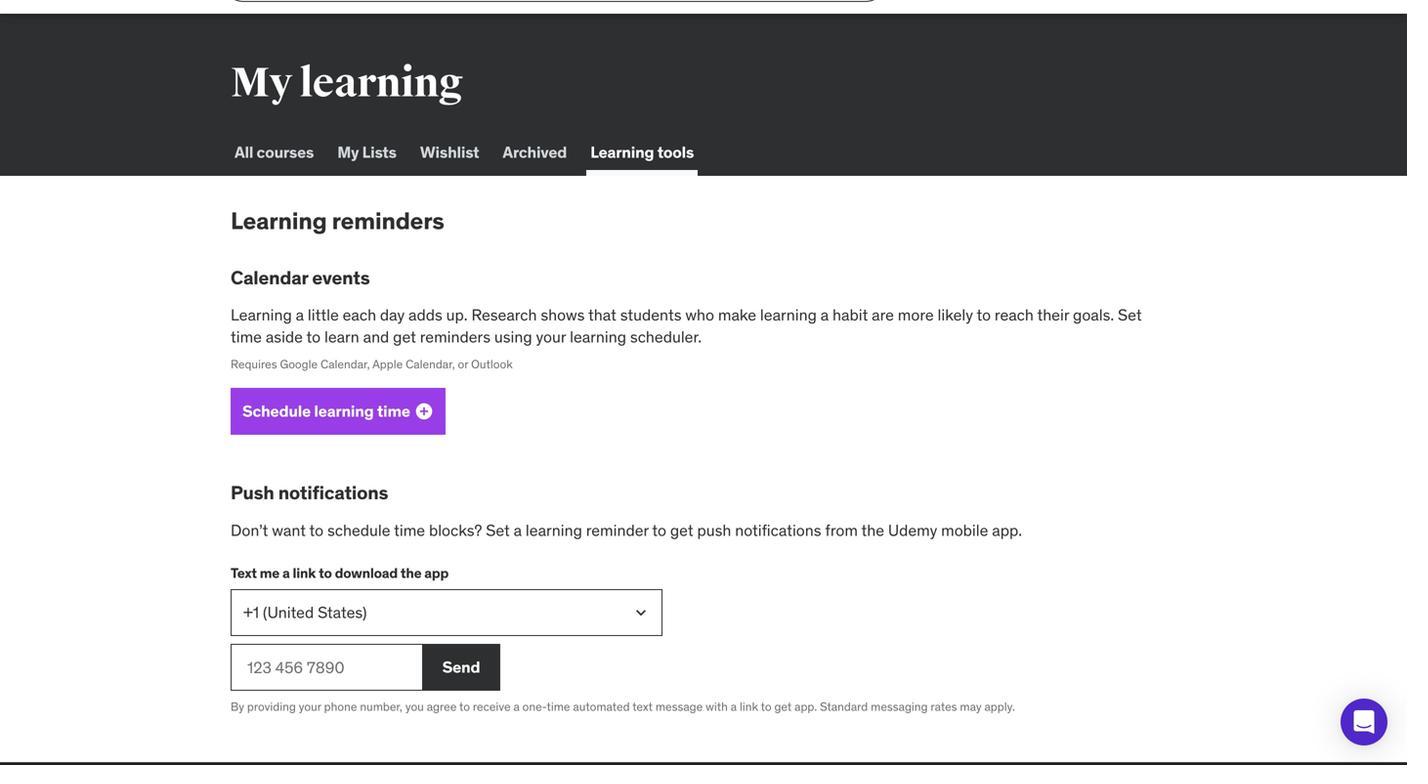 Task type: vqa. For each thing, say whether or not it's contained in the screenshot.
Gift
no



Task type: locate. For each thing, give the bounding box(es) containing it.
1 vertical spatial app.
[[795, 700, 817, 715]]

link right me
[[293, 564, 316, 582]]

notifications up the schedule
[[278, 481, 388, 505]]

reminders
[[332, 206, 444, 236], [420, 327, 491, 347]]

reminder
[[586, 521, 649, 541]]

1 horizontal spatial app.
[[992, 521, 1023, 541]]

the
[[862, 521, 885, 541], [401, 564, 422, 582]]

learning
[[299, 58, 463, 109], [760, 305, 817, 325], [570, 327, 627, 347], [314, 401, 374, 421], [526, 521, 582, 541]]

requires
[[231, 357, 277, 372]]

set
[[1118, 305, 1142, 325], [486, 521, 510, 541]]

get left standard
[[775, 700, 792, 715]]

get
[[393, 327, 416, 347], [670, 521, 694, 541], [775, 700, 792, 715]]

calendar events
[[231, 266, 370, 289]]

0 horizontal spatial my
[[231, 58, 292, 109]]

1 vertical spatial my
[[337, 142, 359, 162]]

link right the with
[[740, 700, 759, 715]]

download
[[335, 564, 398, 582]]

each
[[343, 305, 376, 325]]

get down day
[[393, 327, 416, 347]]

1 horizontal spatial your
[[536, 327, 566, 347]]

learning inside button
[[314, 401, 374, 421]]

the left app
[[401, 564, 422, 582]]

1 horizontal spatial link
[[740, 700, 759, 715]]

the right from
[[862, 521, 885, 541]]

push
[[697, 521, 732, 541]]

1 horizontal spatial notifications
[[735, 521, 822, 541]]

123 456 7890 text field
[[231, 644, 422, 691]]

learning down that
[[570, 327, 627, 347]]

learning
[[591, 142, 654, 162], [231, 206, 327, 236], [231, 305, 292, 325]]

0 vertical spatial learning
[[591, 142, 654, 162]]

students
[[620, 305, 682, 325]]

notifications left from
[[735, 521, 822, 541]]

want
[[272, 521, 306, 541]]

automated
[[573, 700, 630, 715]]

reminders down 'lists'
[[332, 206, 444, 236]]

0 vertical spatial notifications
[[278, 481, 388, 505]]

link
[[293, 564, 316, 582], [740, 700, 759, 715]]

using
[[495, 327, 532, 347]]

set right goals.
[[1118, 305, 1142, 325]]

archived
[[503, 142, 567, 162]]

to right agree
[[459, 700, 470, 715]]

1 horizontal spatial my
[[337, 142, 359, 162]]

my for my lists
[[337, 142, 359, 162]]

0 vertical spatial the
[[862, 521, 885, 541]]

google
[[280, 357, 318, 372]]

1 vertical spatial set
[[486, 521, 510, 541]]

a
[[296, 305, 304, 325], [821, 305, 829, 325], [514, 521, 522, 541], [282, 564, 290, 582], [514, 700, 520, 715], [731, 700, 737, 715]]

a right the with
[[731, 700, 737, 715]]

a right me
[[282, 564, 290, 582]]

time left small icon
[[377, 401, 410, 421]]

your down shows
[[536, 327, 566, 347]]

time inside learning a little each day adds up. research shows that students who make learning a habit are more likely to reach their goals. set time aside to learn and get reminders using your learning scheduler. requires google calendar, apple calendar, or outlook
[[231, 327, 262, 347]]

my left 'lists'
[[337, 142, 359, 162]]

my for my learning
[[231, 58, 292, 109]]

1 vertical spatial notifications
[[735, 521, 822, 541]]

outlook
[[471, 357, 513, 372]]

learning down apple
[[314, 401, 374, 421]]

app.
[[992, 521, 1023, 541], [795, 700, 817, 715]]

2 vertical spatial learning
[[231, 305, 292, 325]]

1 vertical spatial link
[[740, 700, 759, 715]]

courses
[[257, 142, 314, 162]]

app. right mobile
[[992, 521, 1023, 541]]

0 horizontal spatial get
[[393, 327, 416, 347]]

your left phone
[[299, 700, 321, 715]]

learning for learning reminders
[[231, 206, 327, 236]]

1 vertical spatial your
[[299, 700, 321, 715]]

small image
[[414, 402, 434, 422]]

learning left reminder
[[526, 521, 582, 541]]

1 horizontal spatial calendar,
[[406, 357, 455, 372]]

don't want to schedule time blocks? set a learning reminder to get push notifications from the udemy mobile app.
[[231, 521, 1023, 541]]

all courses
[[235, 142, 314, 162]]

you
[[405, 700, 424, 715]]

habit
[[833, 305, 868, 325]]

time
[[231, 327, 262, 347], [377, 401, 410, 421], [394, 521, 425, 541], [547, 700, 570, 715]]

2 vertical spatial get
[[775, 700, 792, 715]]

don't
[[231, 521, 268, 541]]

reach
[[995, 305, 1034, 325]]

learning up calendar
[[231, 206, 327, 236]]

0 vertical spatial reminders
[[332, 206, 444, 236]]

notifications
[[278, 481, 388, 505], [735, 521, 822, 541]]

2 calendar, from the left
[[406, 357, 455, 372]]

learning inside learning a little each day adds up. research shows that students who make learning a habit are more likely to reach their goals. set time aside to learn and get reminders using your learning scheduler. requires google calendar, apple calendar, or outlook
[[231, 305, 292, 325]]

apply.
[[985, 700, 1015, 715]]

reminders down up.
[[420, 327, 491, 347]]

learning up aside
[[231, 305, 292, 325]]

calendar, down learn
[[321, 357, 370, 372]]

1 vertical spatial learning
[[231, 206, 327, 236]]

learning reminders
[[231, 206, 444, 236]]

my
[[231, 58, 292, 109], [337, 142, 359, 162]]

2 horizontal spatial get
[[775, 700, 792, 715]]

scheduler.
[[630, 327, 702, 347]]

your
[[536, 327, 566, 347], [299, 700, 321, 715]]

send
[[442, 657, 480, 678]]

providing
[[247, 700, 296, 715]]

calendar, left or
[[406, 357, 455, 372]]

0 vertical spatial link
[[293, 564, 316, 582]]

blocks?
[[429, 521, 482, 541]]

wishlist
[[420, 142, 479, 162]]

set right blocks?
[[486, 521, 510, 541]]

schedule learning time button
[[231, 388, 446, 435]]

0 horizontal spatial calendar,
[[321, 357, 370, 372]]

0 horizontal spatial the
[[401, 564, 422, 582]]

1 vertical spatial reminders
[[420, 327, 491, 347]]

learning left tools
[[591, 142, 654, 162]]

0 vertical spatial my
[[231, 58, 292, 109]]

udemy
[[888, 521, 938, 541]]

1 calendar, from the left
[[321, 357, 370, 372]]

learning right make
[[760, 305, 817, 325]]

my up the all courses
[[231, 58, 292, 109]]

to
[[977, 305, 991, 325], [306, 327, 321, 347], [309, 521, 324, 541], [652, 521, 667, 541], [319, 564, 332, 582], [459, 700, 470, 715], [761, 700, 772, 715]]

0 vertical spatial your
[[536, 327, 566, 347]]

time up requires
[[231, 327, 262, 347]]

a right blocks?
[[514, 521, 522, 541]]

my lists link
[[334, 129, 401, 176]]

my inside my lists link
[[337, 142, 359, 162]]

app. left standard
[[795, 700, 817, 715]]

by
[[231, 700, 244, 715]]

0 vertical spatial app.
[[992, 521, 1023, 541]]

get left push
[[670, 521, 694, 541]]

your inside learning a little each day adds up. research shows that students who make learning a habit are more likely to reach their goals. set time aside to learn and get reminders using your learning scheduler. requires google calendar, apple calendar, or outlook
[[536, 327, 566, 347]]

time left automated
[[547, 700, 570, 715]]

time left blocks?
[[394, 521, 425, 541]]

schedule learning time
[[242, 401, 410, 421]]

to right reminder
[[652, 521, 667, 541]]

learning a little each day adds up. research shows that students who make learning a habit are more likely to reach their goals. set time aside to learn and get reminders using your learning scheduler. requires google calendar, apple calendar, or outlook
[[231, 305, 1142, 372]]

day
[[380, 305, 405, 325]]

to right the with
[[761, 700, 772, 715]]

1 horizontal spatial get
[[670, 521, 694, 541]]

0 vertical spatial set
[[1118, 305, 1142, 325]]

1 horizontal spatial set
[[1118, 305, 1142, 325]]

0 vertical spatial get
[[393, 327, 416, 347]]

calendar,
[[321, 357, 370, 372], [406, 357, 455, 372]]

adds
[[409, 305, 443, 325]]



Task type: describe. For each thing, give the bounding box(es) containing it.
1 vertical spatial the
[[401, 564, 422, 582]]

schedule
[[327, 521, 391, 541]]

me
[[260, 564, 280, 582]]

messaging
[[871, 700, 928, 715]]

receive
[[473, 700, 511, 715]]

apple
[[373, 357, 403, 372]]

0 horizontal spatial set
[[486, 521, 510, 541]]

with
[[706, 700, 728, 715]]

are
[[872, 305, 894, 325]]

set inside learning a little each day adds up. research shows that students who make learning a habit are more likely to reach their goals. set time aside to learn and get reminders using your learning scheduler. requires google calendar, apple calendar, or outlook
[[1118, 305, 1142, 325]]

push notifications
[[231, 481, 388, 505]]

reminders inside learning a little each day adds up. research shows that students who make learning a habit are more likely to reach their goals. set time aside to learn and get reminders using your learning scheduler. requires google calendar, apple calendar, or outlook
[[420, 327, 491, 347]]

archived link
[[499, 129, 571, 176]]

aside
[[266, 327, 303, 347]]

all courses link
[[231, 129, 318, 176]]

learning tools
[[591, 142, 694, 162]]

to right likely
[[977, 305, 991, 325]]

text
[[231, 564, 257, 582]]

or
[[458, 357, 468, 372]]

and
[[363, 327, 389, 347]]

a left the little
[[296, 305, 304, 325]]

standard
[[820, 700, 868, 715]]

more
[[898, 305, 934, 325]]

time inside button
[[377, 401, 410, 421]]

research
[[472, 305, 537, 325]]

0 horizontal spatial app.
[[795, 700, 817, 715]]

to left download
[[319, 564, 332, 582]]

learn
[[325, 327, 360, 347]]

learning for learning tools
[[591, 142, 654, 162]]

who
[[686, 305, 715, 325]]

0 horizontal spatial your
[[299, 700, 321, 715]]

0 horizontal spatial notifications
[[278, 481, 388, 505]]

send button
[[422, 644, 501, 691]]

schedule
[[242, 401, 311, 421]]

to right want
[[309, 521, 324, 541]]

message
[[656, 700, 703, 715]]

agree
[[427, 700, 457, 715]]

phone
[[324, 700, 357, 715]]

up.
[[446, 305, 468, 325]]

to down the little
[[306, 327, 321, 347]]

little
[[308, 305, 339, 325]]

calendar
[[231, 266, 308, 289]]

1 horizontal spatial the
[[862, 521, 885, 541]]

likely
[[938, 305, 974, 325]]

a left "one-"
[[514, 700, 520, 715]]

make
[[718, 305, 757, 325]]

my learning
[[231, 58, 463, 109]]

all
[[235, 142, 253, 162]]

tools
[[658, 142, 694, 162]]

lists
[[362, 142, 397, 162]]

my lists
[[337, 142, 397, 162]]

text
[[633, 700, 653, 715]]

events
[[312, 266, 370, 289]]

by providing your phone number, you agree to receive a one-time automated text message with a link to get app. standard messaging rates may apply.
[[231, 700, 1015, 715]]

one-
[[523, 700, 547, 715]]

text me a link to download the app
[[231, 564, 449, 582]]

may
[[960, 700, 982, 715]]

their
[[1038, 305, 1070, 325]]

from
[[825, 521, 858, 541]]

0 horizontal spatial link
[[293, 564, 316, 582]]

that
[[588, 305, 617, 325]]

wishlist link
[[416, 129, 483, 176]]

rates
[[931, 700, 958, 715]]

learning tools link
[[587, 129, 698, 176]]

mobile
[[942, 521, 989, 541]]

1 vertical spatial get
[[670, 521, 694, 541]]

goals.
[[1073, 305, 1115, 325]]

push
[[231, 481, 274, 505]]

learning up 'lists'
[[299, 58, 463, 109]]

a left habit
[[821, 305, 829, 325]]

get inside learning a little each day adds up. research shows that students who make learning a habit are more likely to reach their goals. set time aside to learn and get reminders using your learning scheduler. requires google calendar, apple calendar, or outlook
[[393, 327, 416, 347]]

shows
[[541, 305, 585, 325]]

number,
[[360, 700, 403, 715]]

app
[[425, 564, 449, 582]]



